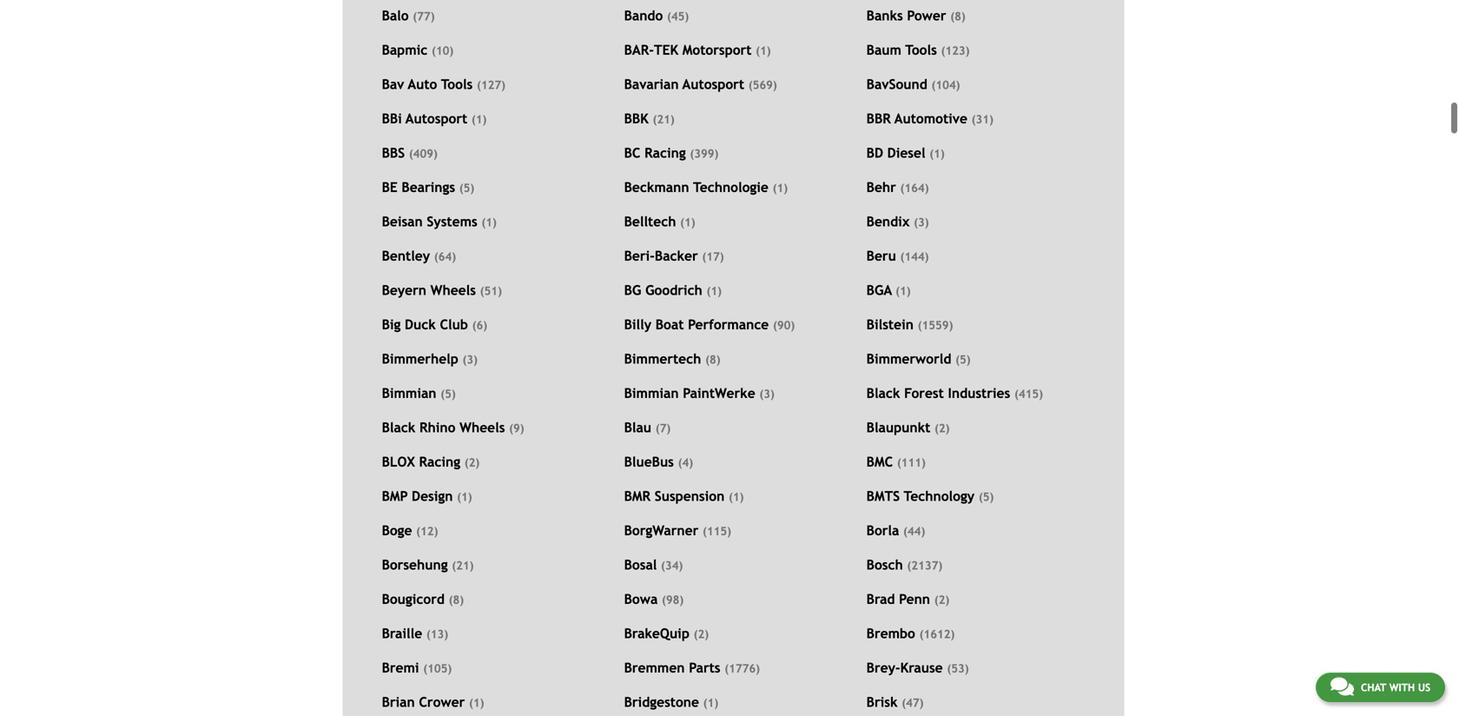 Task type: vqa. For each thing, say whether or not it's contained in the screenshot.
Bentley on the left top of page
yes



Task type: describe. For each thing, give the bounding box(es) containing it.
goodrich
[[646, 282, 703, 298]]

(104)
[[932, 78, 961, 92]]

(31)
[[972, 113, 994, 126]]

beckmann technologie (1)
[[624, 180, 788, 195]]

black for black rhino wheels
[[382, 420, 416, 435]]

bar-tek motorsport (1)
[[624, 42, 771, 58]]

banks power (8)
[[867, 8, 966, 24]]

(8) for bougicord
[[449, 593, 464, 607]]

beri-
[[624, 248, 655, 264]]

(53)
[[947, 662, 969, 675]]

us
[[1419, 681, 1431, 693]]

borsehung (21)
[[382, 557, 474, 573]]

brian crower (1)
[[382, 694, 484, 710]]

brembo (1612)
[[867, 626, 955, 641]]

beri-backer (17)
[[624, 248, 724, 264]]

(1) inside bd diesel (1)
[[930, 147, 945, 160]]

beru (144)
[[867, 248, 929, 264]]

(1) inside the bg goodrich (1)
[[707, 284, 722, 298]]

(164)
[[901, 181, 929, 195]]

(3) for bendix
[[914, 216, 929, 229]]

(17)
[[702, 250, 724, 263]]

comments image
[[1331, 676, 1355, 697]]

blox racing (2)
[[382, 454, 480, 470]]

autosport for bavarian
[[683, 77, 745, 92]]

bmp
[[382, 488, 408, 504]]

(1) inside bmr suspension (1)
[[729, 490, 744, 504]]

boat
[[656, 317, 684, 332]]

bbr
[[867, 111, 891, 127]]

bando (45)
[[624, 8, 689, 24]]

(1) inside the brian crower (1)
[[469, 696, 484, 710]]

bmr
[[624, 488, 651, 504]]

(105)
[[423, 662, 452, 675]]

black forest industries (415)
[[867, 385, 1044, 401]]

bavsound
[[867, 77, 928, 92]]

borla (44)
[[867, 523, 926, 538]]

big
[[382, 317, 401, 332]]

bg goodrich (1)
[[624, 282, 722, 298]]

krause
[[901, 660, 943, 676]]

balo
[[382, 8, 409, 24]]

(4)
[[678, 456, 694, 469]]

bga (1)
[[867, 282, 911, 298]]

(1) inside bbi autosport (1)
[[472, 113, 487, 126]]

bga
[[867, 282, 892, 298]]

0 horizontal spatial tools
[[441, 77, 473, 92]]

bc racing (399)
[[624, 145, 719, 161]]

blaupunkt
[[867, 420, 931, 435]]

bbk (21)
[[624, 111, 675, 127]]

bimmerworld (5)
[[867, 351, 971, 367]]

brembo
[[867, 626, 916, 641]]

(12)
[[416, 524, 438, 538]]

bimmertech
[[624, 351, 702, 367]]

(8) for bimmertech
[[706, 353, 721, 366]]

(13)
[[427, 627, 448, 641]]

chat
[[1362, 681, 1387, 693]]

bilstein (1559)
[[867, 317, 954, 332]]

bluebus
[[624, 454, 674, 470]]

power
[[908, 8, 947, 24]]

0 vertical spatial wheels
[[431, 282, 476, 298]]

bbi autosport (1)
[[382, 111, 487, 127]]

(9)
[[509, 422, 525, 435]]

(51)
[[480, 284, 502, 298]]

(10)
[[432, 44, 454, 57]]

(3) for bimmerhelp
[[463, 353, 478, 366]]

bar-
[[624, 42, 654, 58]]

(5) inside bmts technology (5)
[[979, 490, 994, 504]]

bav auto tools (127)
[[382, 77, 506, 92]]

bearings
[[402, 180, 455, 195]]

bmr suspension (1)
[[624, 488, 744, 504]]

bendix
[[867, 214, 910, 229]]

bbi
[[382, 111, 402, 127]]

(399)
[[690, 147, 719, 160]]

beisan systems (1)
[[382, 214, 497, 229]]

racing for blox
[[419, 454, 461, 470]]

billy
[[624, 317, 652, 332]]

brakequip (2)
[[624, 626, 709, 641]]

design
[[412, 488, 453, 504]]

bimmerhelp (3)
[[382, 351, 478, 367]]

(6)
[[472, 319, 488, 332]]

bapmic
[[382, 42, 428, 58]]

brisk (47)
[[867, 694, 924, 710]]

behr (164)
[[867, 180, 929, 195]]

bbs (409)
[[382, 145, 438, 161]]

bowa (98)
[[624, 591, 684, 607]]

bosch
[[867, 557, 903, 573]]

bridgestone (1)
[[624, 694, 719, 710]]

blox
[[382, 454, 415, 470]]

bridgestone
[[624, 694, 699, 710]]

(1) inside beisan systems (1)
[[482, 216, 497, 229]]

bowa
[[624, 591, 658, 607]]

bremmen parts (1776)
[[624, 660, 760, 676]]

(1) inside bar-tek motorsport (1)
[[756, 44, 771, 57]]

(98)
[[662, 593, 684, 607]]

(2) inside blox racing (2)
[[465, 456, 480, 469]]

(1612)
[[920, 627, 955, 641]]

bbs
[[382, 145, 405, 161]]



Task type: locate. For each thing, give the bounding box(es) containing it.
wheels up club
[[431, 282, 476, 298]]

suspension
[[655, 488, 725, 504]]

(3) down (6)
[[463, 353, 478, 366]]

(2) right "penn"
[[935, 593, 950, 607]]

(2137)
[[908, 559, 943, 572]]

(1) inside the belltech (1)
[[681, 216, 696, 229]]

(8) inside bougicord (8)
[[449, 593, 464, 607]]

1 horizontal spatial bimmian
[[624, 385, 679, 401]]

(2) up parts
[[694, 627, 709, 641]]

1 horizontal spatial black
[[867, 385, 901, 401]]

(1) up (115)
[[729, 490, 744, 504]]

(3) right paintwerke
[[760, 387, 775, 401]]

(44)
[[904, 524, 926, 538]]

(1) inside bmp design (1)
[[457, 490, 472, 504]]

bremi
[[382, 660, 419, 676]]

(1) right diesel
[[930, 147, 945, 160]]

1 vertical spatial tools
[[441, 77, 473, 92]]

2 horizontal spatial (8)
[[951, 10, 966, 23]]

autosport down 'motorsport'
[[683, 77, 745, 92]]

bosch (2137)
[[867, 557, 943, 573]]

parts
[[689, 660, 721, 676]]

brey-
[[867, 660, 901, 676]]

bg
[[624, 282, 642, 298]]

(5) inside bimmerworld (5)
[[956, 353, 971, 366]]

(1) up billy boat performance (90)
[[707, 284, 722, 298]]

borgwarner
[[624, 523, 699, 538]]

2 vertical spatial (8)
[[449, 593, 464, 607]]

belltech
[[624, 214, 676, 229]]

automotive
[[895, 111, 968, 127]]

(1776)
[[725, 662, 760, 675]]

(8) right power
[[951, 10, 966, 23]]

(3) inside bendix (3)
[[914, 216, 929, 229]]

diesel
[[888, 145, 926, 161]]

brakequip
[[624, 626, 690, 641]]

beru
[[867, 248, 897, 264]]

(21) inside borsehung (21)
[[452, 559, 474, 572]]

(21) right borsehung
[[452, 559, 474, 572]]

balo (77)
[[382, 8, 435, 24]]

autosport down the bav auto tools (127)
[[406, 111, 468, 127]]

(3) inside bimmian paintwerke (3)
[[760, 387, 775, 401]]

bimmertech (8)
[[624, 351, 721, 367]]

(1) right "bga" on the top of page
[[896, 284, 911, 298]]

beyern
[[382, 282, 427, 298]]

bougicord
[[382, 591, 445, 607]]

blaupunkt (2)
[[867, 420, 950, 435]]

tek
[[654, 42, 679, 58]]

(1) down (127)
[[472, 113, 487, 126]]

(1) right technologie
[[773, 181, 788, 195]]

bimmian down bimmerhelp
[[382, 385, 437, 401]]

backer
[[655, 248, 698, 264]]

(3) right bendix
[[914, 216, 929, 229]]

(7)
[[656, 422, 671, 435]]

(5)
[[459, 181, 475, 195], [956, 353, 971, 366], [441, 387, 456, 401], [979, 490, 994, 504]]

0 vertical spatial (3)
[[914, 216, 929, 229]]

(115)
[[703, 524, 732, 538]]

(1) right design
[[457, 490, 472, 504]]

0 horizontal spatial (21)
[[452, 559, 474, 572]]

motorsport
[[683, 42, 752, 58]]

bimmian up blau (7)
[[624, 385, 679, 401]]

(1) inside bga (1)
[[896, 284, 911, 298]]

brad penn (2)
[[867, 591, 950, 607]]

0 vertical spatial tools
[[906, 42, 937, 58]]

bmc
[[867, 454, 893, 470]]

(21) for borsehung
[[452, 559, 474, 572]]

1 vertical spatial (21)
[[452, 559, 474, 572]]

boge
[[382, 523, 412, 538]]

bremi (105)
[[382, 660, 452, 676]]

(77)
[[413, 10, 435, 23]]

(21) inside bbk (21)
[[653, 113, 675, 126]]

racing down rhino
[[419, 454, 461, 470]]

systems
[[427, 214, 478, 229]]

bc
[[624, 145, 641, 161]]

bougicord (8)
[[382, 591, 464, 607]]

bmts
[[867, 488, 900, 504]]

bavsound (104)
[[867, 77, 961, 92]]

brey-krause (53)
[[867, 660, 969, 676]]

brad
[[867, 591, 895, 607]]

(1) right crower
[[469, 696, 484, 710]]

banks
[[867, 8, 903, 24]]

(1) up backer
[[681, 216, 696, 229]]

(21) right bbk
[[653, 113, 675, 126]]

(1) inside bridgestone (1)
[[704, 696, 719, 710]]

black up blaupunkt
[[867, 385, 901, 401]]

autosport for bbi
[[406, 111, 468, 127]]

blau (7)
[[624, 420, 671, 435]]

0 horizontal spatial (8)
[[449, 593, 464, 607]]

(64)
[[434, 250, 456, 263]]

racing for bc
[[645, 145, 686, 161]]

wheels left (9)
[[460, 420, 505, 435]]

2 vertical spatial (3)
[[760, 387, 775, 401]]

bimmian for bimmian paintwerke
[[624, 385, 679, 401]]

bentley (64)
[[382, 248, 456, 264]]

paintwerke
[[683, 385, 756, 401]]

black up blox
[[382, 420, 416, 435]]

1 horizontal spatial racing
[[645, 145, 686, 161]]

forest
[[905, 385, 944, 401]]

(1) inside beckmann technologie (1)
[[773, 181, 788, 195]]

(1) up (569)
[[756, 44, 771, 57]]

baum tools (123)
[[867, 42, 970, 58]]

2 horizontal spatial (3)
[[914, 216, 929, 229]]

(415)
[[1015, 387, 1044, 401]]

(1) down parts
[[704, 696, 719, 710]]

borsehung
[[382, 557, 448, 573]]

1 vertical spatial wheels
[[460, 420, 505, 435]]

1 horizontal spatial tools
[[906, 42, 937, 58]]

(2) down black forest industries (415)
[[935, 422, 950, 435]]

(1) right systems at the left top of page
[[482, 216, 497, 229]]

bd diesel (1)
[[867, 145, 945, 161]]

0 vertical spatial autosport
[[683, 77, 745, 92]]

bimmian for bimmian
[[382, 385, 437, 401]]

(2) inside "brakequip (2)"
[[694, 627, 709, 641]]

duck
[[405, 317, 436, 332]]

(123)
[[941, 44, 970, 57]]

(2) down black rhino wheels (9)
[[465, 456, 480, 469]]

crower
[[419, 694, 465, 710]]

(5) up systems at the left top of page
[[459, 181, 475, 195]]

technology
[[904, 488, 975, 504]]

1 vertical spatial racing
[[419, 454, 461, 470]]

1 horizontal spatial (3)
[[760, 387, 775, 401]]

bremmen
[[624, 660, 685, 676]]

0 vertical spatial black
[[867, 385, 901, 401]]

bimmian
[[382, 385, 437, 401], [624, 385, 679, 401]]

(5) up black forest industries (415)
[[956, 353, 971, 366]]

0 horizontal spatial (3)
[[463, 353, 478, 366]]

1 vertical spatial autosport
[[406, 111, 468, 127]]

0 horizontal spatial bimmian
[[382, 385, 437, 401]]

auto
[[408, 77, 437, 92]]

0 vertical spatial (8)
[[951, 10, 966, 23]]

autosport
[[683, 77, 745, 92], [406, 111, 468, 127]]

0 horizontal spatial racing
[[419, 454, 461, 470]]

(569)
[[749, 78, 777, 92]]

beisan
[[382, 214, 423, 229]]

2 bimmian from the left
[[624, 385, 679, 401]]

(3) inside bimmerhelp (3)
[[463, 353, 478, 366]]

(8) up paintwerke
[[706, 353, 721, 366]]

0 vertical spatial racing
[[645, 145, 686, 161]]

big duck club (6)
[[382, 317, 488, 332]]

bimmian paintwerke (3)
[[624, 385, 775, 401]]

1 bimmian from the left
[[382, 385, 437, 401]]

bd
[[867, 145, 884, 161]]

0 horizontal spatial black
[[382, 420, 416, 435]]

racing right bc
[[645, 145, 686, 161]]

(8) inside banks power (8)
[[951, 10, 966, 23]]

(144)
[[901, 250, 929, 263]]

baum
[[867, 42, 902, 58]]

tools left (123)
[[906, 42, 937, 58]]

(5) inside bimmian (5)
[[441, 387, 456, 401]]

1 horizontal spatial (21)
[[653, 113, 675, 126]]

(5) inside be bearings (5)
[[459, 181, 475, 195]]

black for black forest industries
[[867, 385, 901, 401]]

bentley
[[382, 248, 430, 264]]

bapmic (10)
[[382, 42, 454, 58]]

(2)
[[935, 422, 950, 435], [465, 456, 480, 469], [935, 593, 950, 607], [694, 627, 709, 641]]

1 vertical spatial (8)
[[706, 353, 721, 366]]

(2) inside brad penn (2)
[[935, 593, 950, 607]]

tools left (127)
[[441, 77, 473, 92]]

1 horizontal spatial autosport
[[683, 77, 745, 92]]

with
[[1390, 681, 1416, 693]]

0 vertical spatial (21)
[[653, 113, 675, 126]]

(111)
[[897, 456, 926, 469]]

(5) right technology
[[979, 490, 994, 504]]

1 vertical spatial (3)
[[463, 353, 478, 366]]

brisk
[[867, 694, 898, 710]]

(2) inside blaupunkt (2)
[[935, 422, 950, 435]]

club
[[440, 317, 468, 332]]

(8) inside the bimmertech (8)
[[706, 353, 721, 366]]

brian
[[382, 694, 415, 710]]

black rhino wheels (9)
[[382, 420, 525, 435]]

(21) for bbk
[[653, 113, 675, 126]]

(5) up black rhino wheels (9)
[[441, 387, 456, 401]]

1 horizontal spatial (8)
[[706, 353, 721, 366]]

(8) right the bougicord
[[449, 593, 464, 607]]

0 horizontal spatial autosport
[[406, 111, 468, 127]]

1 vertical spatial black
[[382, 420, 416, 435]]



